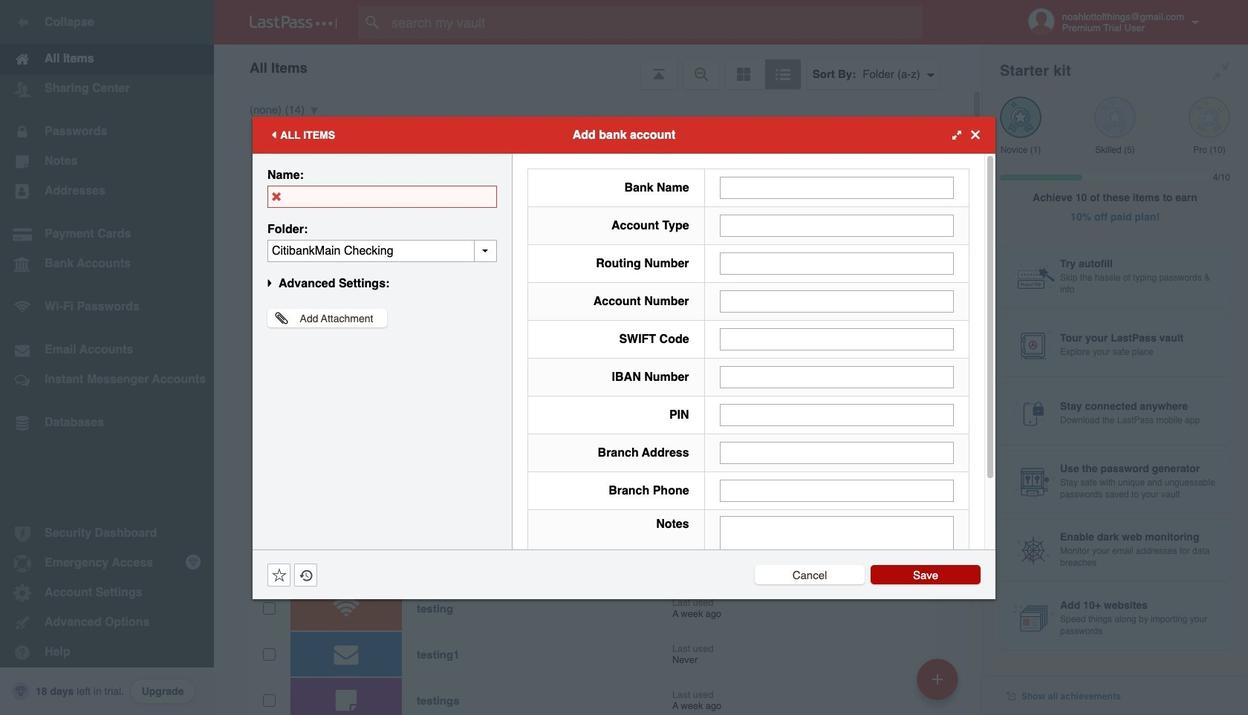 Task type: describe. For each thing, give the bounding box(es) containing it.
main navigation navigation
[[0, 0, 214, 716]]

new item navigation
[[912, 655, 967, 716]]



Task type: locate. For each thing, give the bounding box(es) containing it.
vault options navigation
[[214, 45, 982, 89]]

dialog
[[253, 116, 996, 618]]

None text field
[[268, 185, 497, 208], [720, 252, 954, 275], [720, 366, 954, 388], [720, 442, 954, 464], [720, 480, 954, 502], [720, 516, 954, 608], [268, 185, 497, 208], [720, 252, 954, 275], [720, 366, 954, 388], [720, 442, 954, 464], [720, 480, 954, 502], [720, 516, 954, 608]]

new item image
[[933, 674, 943, 685]]

None text field
[[720, 176, 954, 199], [720, 214, 954, 237], [268, 240, 497, 262], [720, 290, 954, 312], [720, 328, 954, 350], [720, 404, 954, 426], [720, 176, 954, 199], [720, 214, 954, 237], [268, 240, 497, 262], [720, 290, 954, 312], [720, 328, 954, 350], [720, 404, 954, 426]]

Search search field
[[358, 6, 952, 39]]

search my vault text field
[[358, 6, 952, 39]]

lastpass image
[[250, 16, 337, 29]]



